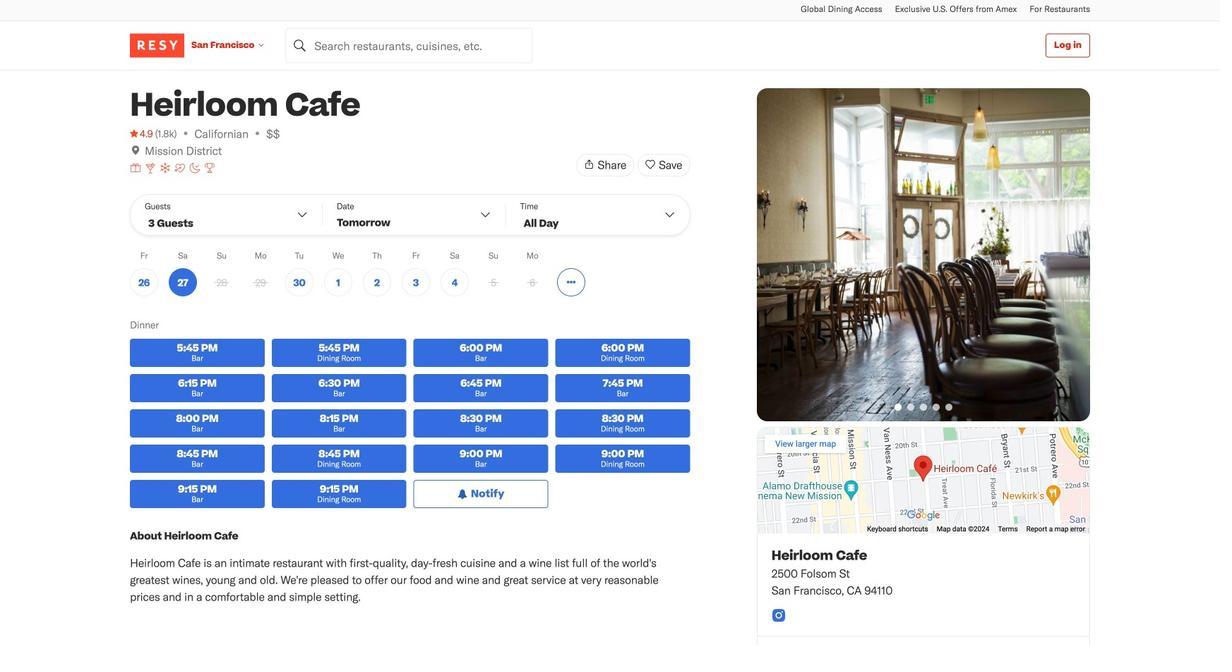 Task type: locate. For each thing, give the bounding box(es) containing it.
None field
[[286, 28, 533, 63]]



Task type: describe. For each thing, give the bounding box(es) containing it.
(1.8k) reviews element
[[155, 126, 177, 141]]

Search restaurants, cuisines, etc. text field
[[286, 28, 533, 63]]

4.9 out of 5 stars image
[[130, 126, 153, 141]]



Task type: vqa. For each thing, say whether or not it's contained in the screenshot.
Clear Search image
no



